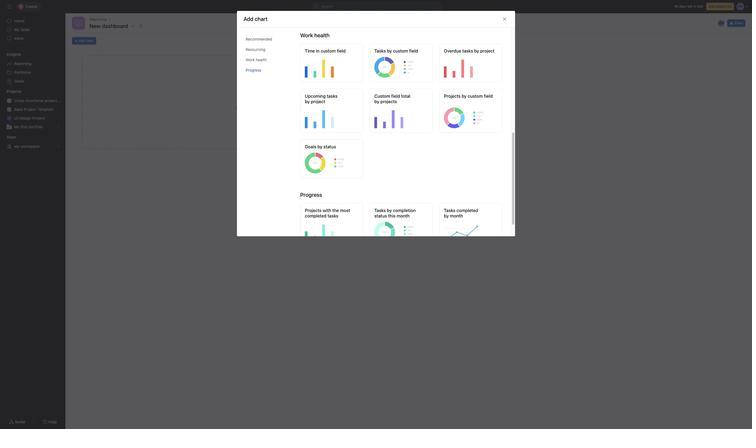 Task type: vqa. For each thing, say whether or not it's contained in the screenshot.
New message
no



Task type: describe. For each thing, give the bounding box(es) containing it.
image of a multicolored donut chart image for goals
[[305, 152, 361, 174]]

projects with the most completed tasks
[[305, 208, 350, 219]]

goals link
[[3, 77, 62, 86]]

health
[[256, 57, 267, 62]]

my first portfolio
[[14, 125, 43, 129]]

tasks by custom field
[[375, 48, 418, 53]]

custom field for projects by custom field
[[468, 94, 493, 99]]

overdue tasks by project
[[444, 48, 495, 53]]

recommended button
[[246, 34, 292, 44]]

time in custom field
[[305, 48, 346, 53]]

image of a green column chart image
[[305, 221, 361, 243]]

close image
[[503, 17, 507, 21]]

projects element
[[0, 87, 65, 133]]

image of a green donut chart image
[[375, 221, 430, 243]]

my first portfolio link
[[3, 123, 62, 131]]

mw
[[719, 21, 725, 25]]

image of a blue line chart image
[[444, 221, 500, 243]]

projects button
[[0, 89, 21, 94]]

30
[[675, 4, 679, 8]]

in inside button
[[316, 48, 320, 53]]

custom
[[375, 94, 390, 99]]

custom field total by projects button
[[370, 89, 433, 133]]

my for my workspace
[[14, 144, 20, 149]]

base project template link
[[3, 105, 62, 114]]

work health button
[[246, 55, 292, 65]]

image of a multicolored donut chart image for overdue
[[444, 56, 500, 78]]

completion
[[393, 208, 416, 213]]

portfolios link
[[3, 68, 62, 77]]

add billing info
[[709, 4, 732, 8]]

image of a multicolored donut chart image for projects
[[444, 107, 500, 128]]

tasks by completion status this month button
[[370, 203, 433, 248]]

team
[[7, 135, 16, 140]]

trial
[[697, 4, 703, 8]]

team button
[[0, 135, 16, 140]]

portfolios
[[14, 70, 31, 75]]

home link
[[3, 17, 62, 25]]

tasks by custom field button
[[370, 44, 433, 82]]

image of a multicolored column chart image
[[305, 56, 361, 78]]

tasks for work health
[[375, 48, 386, 53]]

cross-functional project plan link
[[3, 97, 65, 105]]

workspace
[[21, 144, 40, 149]]

cross-functional project plan
[[14, 98, 65, 103]]

ui design project
[[14, 116, 45, 121]]

invite
[[15, 420, 25, 425]]

by for work health
[[387, 48, 392, 53]]

search button
[[312, 2, 443, 11]]

by projects
[[375, 99, 397, 104]]

tasks for overdue
[[462, 48, 473, 53]]

work health
[[246, 57, 267, 62]]

total
[[401, 94, 410, 99]]

tasks inside tasks completed by month
[[444, 208, 456, 213]]

my tasks
[[14, 27, 30, 32]]

tasks for progress
[[375, 208, 386, 213]]

upcoming tasks by project button
[[300, 89, 363, 133]]

reporting inside insights element
[[14, 61, 31, 66]]

0 vertical spatial add chart button
[[72, 37, 96, 45]]

my workspace
[[14, 144, 40, 149]]

add to starred image
[[139, 24, 143, 28]]

new dashboard
[[89, 23, 128, 29]]

time in custom field button
[[300, 44, 363, 82]]

report image
[[75, 20, 82, 26]]

hide sidebar image
[[7, 4, 11, 9]]

project
[[45, 98, 57, 103]]

custom field for tasks by custom field
[[393, 48, 418, 53]]

tasks completed by month
[[444, 208, 478, 219]]

show options image
[[131, 24, 135, 28]]

projects with the most completed tasks button
[[300, 203, 363, 248]]

goals for goals
[[14, 79, 24, 83]]

projects by custom field
[[444, 94, 493, 99]]

progress inside button
[[246, 68, 261, 72]]

most
[[340, 208, 350, 213]]

home
[[14, 19, 25, 23]]

field
[[391, 94, 400, 99]]

tasks completed by month button
[[439, 203, 502, 248]]

1 horizontal spatial add
[[236, 106, 242, 110]]

portfolio
[[28, 125, 43, 129]]

plan
[[58, 98, 65, 103]]

work health
[[300, 32, 330, 38]]

ui
[[14, 116, 18, 121]]

base project template
[[14, 107, 54, 112]]

by project for upcoming tasks by project
[[305, 99, 325, 104]]

my workspace link
[[3, 142, 62, 151]]

projects for projects by custom field
[[444, 94, 461, 99]]

invite button
[[5, 418, 29, 428]]

1 vertical spatial add
[[79, 39, 85, 43]]

time
[[305, 48, 315, 53]]

my for my tasks
[[14, 27, 20, 32]]

by status
[[318, 144, 336, 149]]

functional
[[26, 98, 44, 103]]

resourcing button
[[246, 44, 292, 55]]

custom field total by projects
[[375, 94, 410, 104]]

this month
[[388, 214, 410, 219]]

overdue tasks by project button
[[439, 44, 502, 82]]

base
[[14, 107, 23, 112]]

image of a multicolored donut chart image for tasks
[[375, 56, 430, 78]]

0 horizontal spatial chart
[[86, 39, 94, 43]]

ui design project link
[[3, 114, 62, 123]]



Task type: locate. For each thing, give the bounding box(es) containing it.
1 vertical spatial add chart
[[236, 106, 251, 110]]

image of a multicolored donut chart image inside tasks by custom field button
[[375, 56, 430, 78]]

tasks by completion status this month
[[375, 208, 416, 219]]

3 my from the top
[[14, 144, 20, 149]]

tasks inside tasks by custom field button
[[375, 48, 386, 53]]

goals by status button
[[300, 140, 363, 178]]

2 my from the top
[[14, 125, 20, 129]]

global element
[[0, 13, 65, 46]]

tasks inside the tasks by completion status this month
[[375, 208, 386, 213]]

2 vertical spatial by
[[387, 208, 392, 213]]

image of a multicolored donut chart image inside the goals by status button
[[305, 152, 361, 174]]

work
[[246, 57, 255, 62]]

goals inside insights element
[[14, 79, 24, 83]]

1 vertical spatial reporting link
[[3, 59, 62, 68]]

reporting up portfolios
[[14, 61, 31, 66]]

resourcing
[[246, 47, 266, 52]]

goals left by status
[[305, 144, 316, 149]]

1 horizontal spatial chart
[[243, 106, 251, 110]]

projects inside "dropdown button"
[[7, 89, 21, 94]]

0 vertical spatial by project
[[474, 48, 495, 53]]

tasks right "overdue"
[[462, 48, 473, 53]]

status
[[375, 214, 387, 219]]

1 horizontal spatial reporting link
[[89, 16, 107, 22]]

0 vertical spatial chart
[[86, 39, 94, 43]]

0 horizontal spatial add
[[79, 39, 85, 43]]

1 horizontal spatial by project
[[474, 48, 495, 53]]

image of a multicolored donut chart image
[[375, 56, 430, 78], [444, 56, 500, 78], [444, 107, 500, 128], [305, 152, 361, 174]]

with
[[323, 208, 331, 213]]

add
[[709, 4, 715, 8], [79, 39, 85, 43], [236, 106, 242, 110]]

0 horizontal spatial progress
[[246, 68, 261, 72]]

projects for projects
[[7, 89, 21, 94]]

0 horizontal spatial reporting
[[14, 61, 31, 66]]

projects for projects with the most completed tasks
[[305, 208, 322, 213]]

0 horizontal spatial tasks
[[21, 27, 30, 32]]

tasks inside upcoming tasks by project
[[327, 94, 338, 99]]

insights button
[[0, 52, 21, 57]]

reporting link up new dashboard
[[89, 16, 107, 22]]

in right 'left'
[[694, 4, 696, 8]]

goals down portfolios
[[14, 79, 24, 83]]

0 horizontal spatial projects
[[7, 89, 21, 94]]

image of a multicolored donut chart image inside projects by custom field button
[[444, 107, 500, 128]]

0 horizontal spatial by project
[[305, 99, 325, 104]]

image of a purple column chart image
[[375, 107, 430, 128]]

custom field inside time in custom field button
[[321, 48, 346, 53]]

2 horizontal spatial tasks
[[462, 48, 473, 53]]

billing
[[716, 4, 725, 8]]

1 vertical spatial by
[[462, 94, 467, 99]]

overdue
[[444, 48, 461, 53]]

by inside the tasks by completion status this month
[[387, 208, 392, 213]]

0 vertical spatial reporting link
[[89, 16, 107, 22]]

upcoming tasks by project
[[305, 94, 338, 104]]

projects inside projects with the most completed tasks
[[305, 208, 322, 213]]

2 vertical spatial add
[[236, 106, 242, 110]]

0 vertical spatial by
[[387, 48, 392, 53]]

inbox
[[14, 36, 24, 41]]

tasks for upcoming
[[327, 94, 338, 99]]

add chart button
[[72, 37, 96, 45], [82, 55, 406, 149]]

tasks down home
[[21, 27, 30, 32]]

the
[[332, 208, 339, 213]]

add chart
[[79, 39, 94, 43], [236, 106, 251, 110]]

cross-
[[14, 98, 26, 103]]

reporting link
[[89, 16, 107, 22], [3, 59, 62, 68]]

tasks for my
[[21, 27, 30, 32]]

0 vertical spatial add
[[709, 4, 715, 8]]

1 vertical spatial my
[[14, 125, 20, 129]]

2 horizontal spatial add
[[709, 4, 715, 8]]

1 my from the top
[[14, 27, 20, 32]]

reporting up new dashboard
[[89, 17, 107, 22]]

0 vertical spatial add chart
[[79, 39, 94, 43]]

0 horizontal spatial reporting link
[[3, 59, 62, 68]]

0 vertical spatial goals
[[14, 79, 24, 83]]

1 horizontal spatial custom field
[[393, 48, 418, 53]]

share
[[734, 21, 743, 25]]

reporting link up portfolios
[[3, 59, 62, 68]]

1 vertical spatial reporting
[[14, 61, 31, 66]]

custom field for time in custom field
[[321, 48, 346, 53]]

0 horizontal spatial custom field
[[321, 48, 346, 53]]

my inside projects element
[[14, 125, 20, 129]]

teams element
[[0, 133, 65, 152]]

tasks
[[21, 27, 30, 32], [462, 48, 473, 53], [327, 94, 338, 99]]

projects by custom field button
[[439, 89, 502, 133]]

1 vertical spatial add chart button
[[82, 55, 406, 149]]

1 vertical spatial by project
[[305, 99, 325, 104]]

0 vertical spatial reporting
[[89, 17, 107, 22]]

completed tasks
[[305, 214, 338, 219]]

project up portfolio at the left of page
[[32, 116, 45, 121]]

image of a multicolored donut chart image down overdue tasks by project
[[444, 56, 500, 78]]

my tasks link
[[3, 25, 62, 34]]

design
[[19, 116, 31, 121]]

inbox link
[[3, 34, 62, 43]]

0 vertical spatial project
[[24, 107, 36, 112]]

by project
[[474, 48, 495, 53], [305, 99, 325, 104]]

completed
[[457, 208, 478, 213]]

chart
[[86, 39, 94, 43], [243, 106, 251, 110]]

projects
[[7, 89, 21, 94], [444, 94, 461, 99], [305, 208, 322, 213]]

2 vertical spatial my
[[14, 144, 20, 149]]

upcoming
[[305, 94, 326, 99]]

1 horizontal spatial add chart
[[236, 106, 251, 110]]

by project for overdue tasks by project
[[474, 48, 495, 53]]

left
[[688, 4, 693, 8]]

goals
[[14, 79, 24, 83], [305, 144, 316, 149]]

by project inside upcoming tasks by project
[[305, 99, 325, 104]]

insights
[[7, 52, 21, 57]]

projects inside button
[[444, 94, 461, 99]]

my up inbox
[[14, 27, 20, 32]]

goals for goals by status
[[305, 144, 316, 149]]

1 horizontal spatial goals
[[305, 144, 316, 149]]

0 vertical spatial my
[[14, 27, 20, 32]]

in
[[694, 4, 696, 8], [316, 48, 320, 53]]

30 days left in trial
[[675, 4, 703, 8]]

share button
[[728, 19, 746, 27]]

1 vertical spatial chart
[[243, 106, 251, 110]]

tasks inside button
[[462, 48, 473, 53]]

by inside button
[[462, 94, 467, 99]]

add chart
[[244, 16, 268, 22]]

image of a multicolored donut chart image inside overdue tasks by project button
[[444, 56, 500, 78]]

mw button
[[718, 19, 725, 27]]

by project inside button
[[474, 48, 495, 53]]

my inside the teams element
[[14, 144, 20, 149]]

template
[[37, 107, 54, 112]]

goals inside button
[[305, 144, 316, 149]]

my for my first portfolio
[[14, 125, 20, 129]]

0 horizontal spatial in
[[316, 48, 320, 53]]

0 vertical spatial progress
[[246, 68, 261, 72]]

0 horizontal spatial add chart
[[79, 39, 94, 43]]

progress down 'work health'
[[246, 68, 261, 72]]

2 vertical spatial tasks
[[327, 94, 338, 99]]

image of a blue column chart image
[[305, 107, 361, 128]]

custom field inside projects by custom field button
[[468, 94, 493, 99]]

search list box
[[312, 2, 443, 11]]

1 vertical spatial goals
[[305, 144, 316, 149]]

recommended
[[246, 37, 272, 41]]

by month
[[444, 214, 463, 219]]

1 horizontal spatial in
[[694, 4, 696, 8]]

0 vertical spatial in
[[694, 4, 696, 8]]

2 horizontal spatial projects
[[444, 94, 461, 99]]

my
[[14, 27, 20, 32], [14, 125, 20, 129], [14, 144, 20, 149]]

1 horizontal spatial tasks
[[327, 94, 338, 99]]

first
[[21, 125, 27, 129]]

in right time
[[316, 48, 320, 53]]

custom field
[[321, 48, 346, 53], [393, 48, 418, 53], [468, 94, 493, 99]]

goals by status
[[305, 144, 336, 149]]

by for progress
[[387, 208, 392, 213]]

add billing info button
[[707, 3, 734, 10]]

1 horizontal spatial projects
[[305, 208, 322, 213]]

project up 'ui design project'
[[24, 107, 36, 112]]

2 horizontal spatial custom field
[[468, 94, 493, 99]]

1 horizontal spatial progress
[[300, 192, 322, 198]]

1 vertical spatial progress
[[300, 192, 322, 198]]

1 vertical spatial in
[[316, 48, 320, 53]]

reporting
[[89, 17, 107, 22], [14, 61, 31, 66]]

insights element
[[0, 50, 65, 87]]

tasks right the upcoming
[[327, 94, 338, 99]]

tasks inside global element
[[21, 27, 30, 32]]

1 vertical spatial tasks
[[462, 48, 473, 53]]

progress up 'completed tasks'
[[300, 192, 322, 198]]

my left first
[[14, 125, 20, 129]]

1 vertical spatial project
[[32, 116, 45, 121]]

info
[[726, 4, 732, 8]]

custom field inside tasks by custom field button
[[393, 48, 418, 53]]

progress button
[[246, 65, 292, 75]]

progress
[[246, 68, 261, 72], [300, 192, 322, 198]]

days
[[680, 4, 687, 8]]

my down team
[[14, 144, 20, 149]]

my inside global element
[[14, 27, 20, 32]]

0 horizontal spatial goals
[[14, 79, 24, 83]]

search
[[321, 4, 333, 9]]

1 horizontal spatial reporting
[[89, 17, 107, 22]]

image of a multicolored donut chart image down "projects by custom field" on the right
[[444, 107, 500, 128]]

0 vertical spatial tasks
[[21, 27, 30, 32]]

image of a multicolored donut chart image down by status
[[305, 152, 361, 174]]

image of a multicolored donut chart image down tasks by custom field
[[375, 56, 430, 78]]



